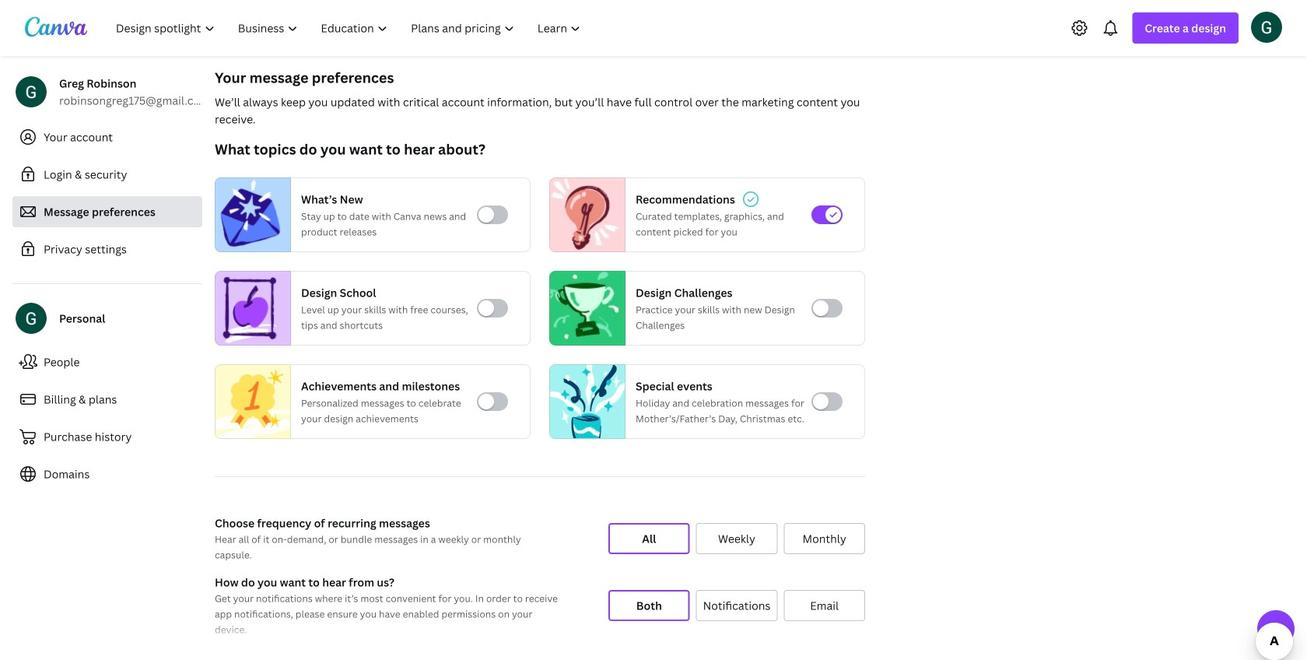 Task type: locate. For each thing, give the bounding box(es) containing it.
None button
[[609, 523, 690, 554], [696, 523, 778, 554], [784, 523, 866, 554], [609, 590, 690, 621], [696, 590, 778, 621], [784, 590, 866, 621], [609, 523, 690, 554], [696, 523, 778, 554], [784, 523, 866, 554], [609, 590, 690, 621], [696, 590, 778, 621], [784, 590, 866, 621]]

topic image
[[216, 177, 284, 252], [550, 177, 619, 252], [216, 271, 284, 346], [550, 271, 619, 346], [216, 361, 290, 442], [550, 361, 625, 442]]

top level navigation element
[[106, 12, 594, 44]]



Task type: vqa. For each thing, say whether or not it's contained in the screenshot.
button
yes



Task type: describe. For each thing, give the bounding box(es) containing it.
greg robinson image
[[1252, 11, 1283, 43]]



